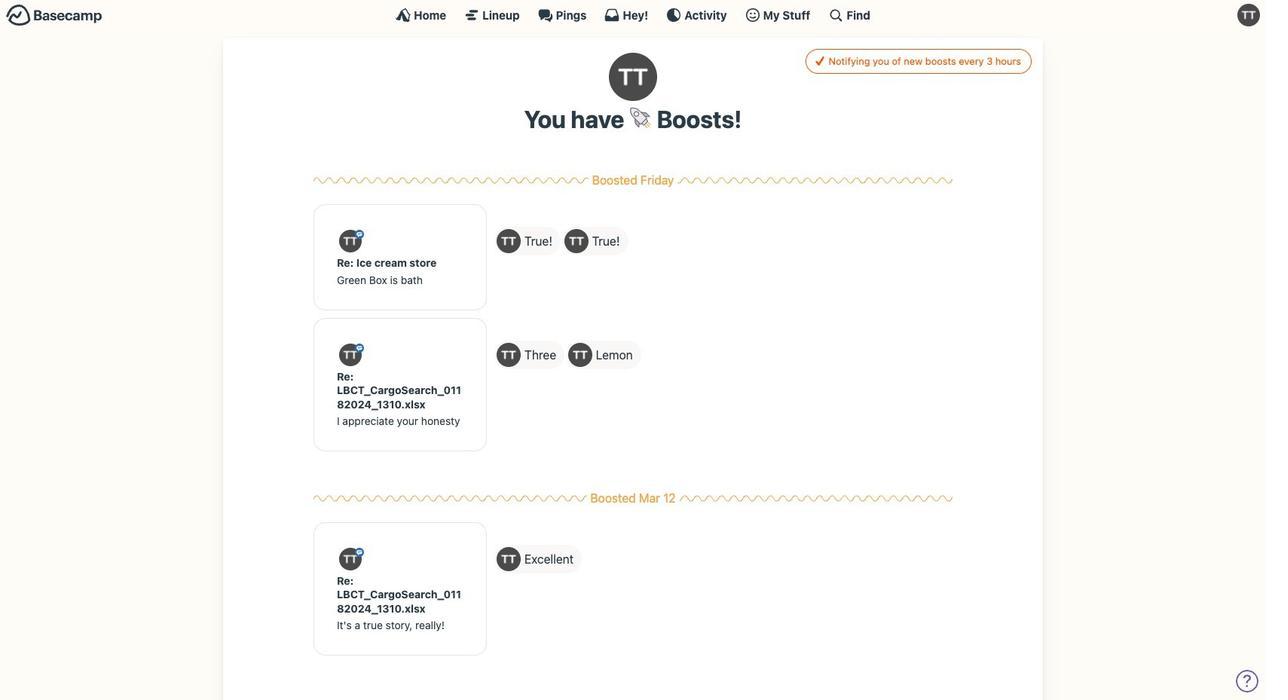 Task type: describe. For each thing, give the bounding box(es) containing it.
terry turtle image for 'terry t. boosted the comment with 'three'' 'element'
[[497, 343, 521, 367]]

switch accounts image
[[6, 4, 103, 27]]

terry t. boosted the comment with 'excellent' element
[[495, 545, 582, 574]]

mar 12 element
[[639, 492, 676, 505]]

friday element
[[641, 174, 674, 187]]

terry turtle image for terry t. boosted the comment with 'lemon' element
[[568, 343, 592, 367]]

comment image
[[355, 344, 364, 353]]

terry t. boosted the comment with 'lemon' element
[[566, 341, 641, 370]]

1 terry t. boosted the comment with 'true!' element from the left
[[495, 227, 561, 256]]

comment image for friday element
[[355, 230, 364, 239]]

terry turtle image for terry t. boosted the comment with 'excellent' element
[[497, 548, 521, 572]]



Task type: vqa. For each thing, say whether or not it's contained in the screenshot.
"Mar 12" 'element'
yes



Task type: locate. For each thing, give the bounding box(es) containing it.
terry t. boosted the comment with 'three' element
[[495, 341, 565, 370]]

0 vertical spatial comment image
[[355, 230, 364, 239]]

0 horizontal spatial terry t. boosted the comment with 'true!' element
[[495, 227, 561, 256]]

terry turtle image inside terry t. boosted the comment with 'excellent' element
[[497, 548, 521, 572]]

main element
[[0, 0, 1267, 29]]

terry turtle image
[[1238, 4, 1261, 26], [609, 53, 657, 101], [497, 229, 521, 254], [564, 229, 588, 254], [339, 230, 362, 253], [339, 344, 362, 367], [339, 548, 362, 571]]

terry t. boosted the comment with 'true!' element
[[495, 227, 561, 256], [562, 227, 628, 256]]

terry turtle image inside terry t. boosted the comment with 'lemon' element
[[568, 343, 592, 367]]

terry turtle image inside 'terry t. boosted the comment with 'three'' 'element'
[[497, 343, 521, 367]]

terry turtle image
[[497, 343, 521, 367], [568, 343, 592, 367], [497, 548, 521, 572]]

comment image
[[355, 230, 364, 239], [355, 548, 364, 557]]

2 terry t. boosted the comment with 'true!' element from the left
[[562, 227, 628, 256]]

1 vertical spatial comment image
[[355, 548, 364, 557]]

2 comment image from the top
[[355, 548, 364, 557]]

keyboard shortcut: ⌘ + / image
[[829, 8, 844, 23]]

comment image for the 'mar 12' element
[[355, 548, 364, 557]]

1 comment image from the top
[[355, 230, 364, 239]]

1 horizontal spatial terry t. boosted the comment with 'true!' element
[[562, 227, 628, 256]]



